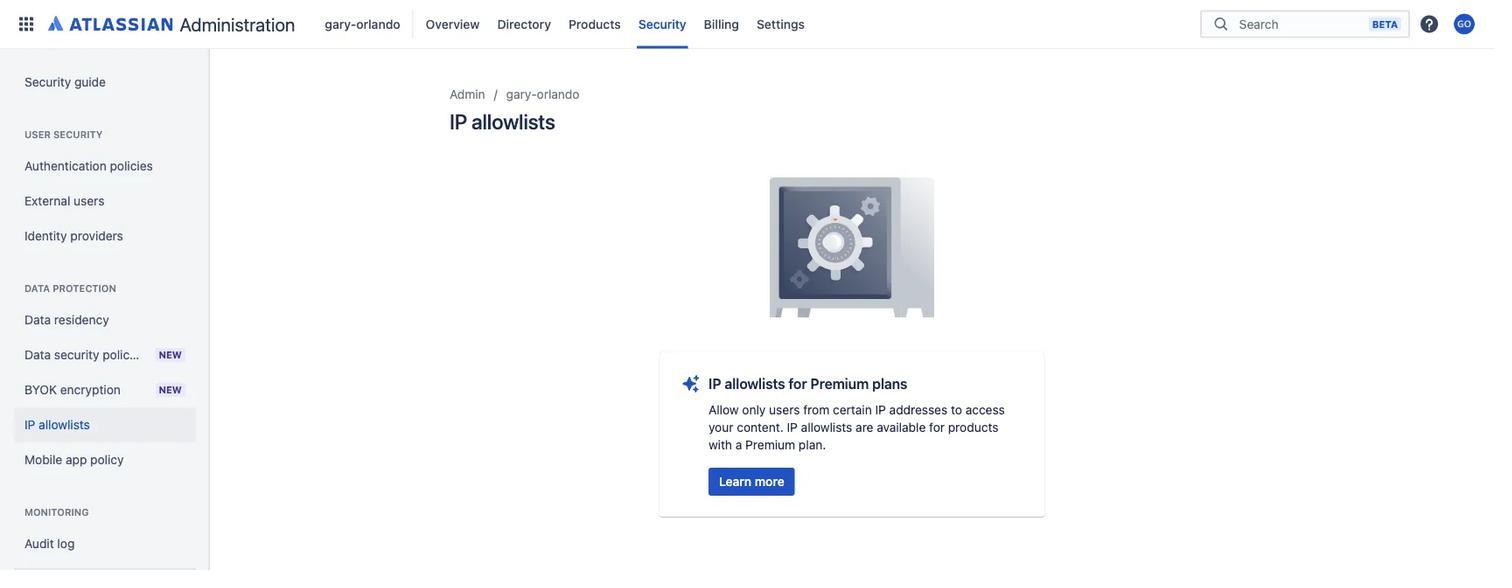 Task type: locate. For each thing, give the bounding box(es) containing it.
log
[[57, 537, 75, 551]]

1 horizontal spatial security
[[639, 17, 687, 31]]

gary-
[[325, 17, 357, 31], [506, 87, 537, 102]]

identity providers link
[[14, 219, 196, 254]]

guide
[[74, 75, 106, 89]]

1 data from the top
[[25, 283, 50, 295]]

2 new from the top
[[159, 385, 182, 396]]

ip allowlists
[[450, 109, 556, 134], [25, 418, 90, 432]]

premium
[[811, 376, 869, 393], [746, 438, 796, 453]]

data left residency
[[25, 313, 51, 327]]

policies up external users link
[[110, 159, 153, 173]]

2 vertical spatial data
[[25, 348, 51, 362]]

ip allowlists up mobile
[[25, 418, 90, 432]]

byok
[[25, 383, 57, 397]]

ip allowlists down admin link
[[450, 109, 556, 134]]

more
[[755, 475, 785, 489]]

data security policies
[[25, 348, 146, 362]]

new up 'ip allowlists' link
[[159, 385, 182, 396]]

1 vertical spatial policies
[[103, 348, 146, 362]]

0 vertical spatial gary-
[[325, 17, 357, 31]]

mobile
[[25, 453, 62, 467]]

atlassian image
[[48, 12, 173, 33], [48, 12, 173, 33]]

products link
[[564, 10, 626, 38]]

1 vertical spatial new
[[159, 385, 182, 396]]

security up authentication policies
[[53, 129, 103, 140]]

encryption
[[60, 383, 121, 397]]

0 vertical spatial orlando
[[357, 17, 401, 31]]

0 vertical spatial for
[[789, 376, 807, 393]]

data residency
[[25, 313, 109, 327]]

ip up allow
[[709, 376, 722, 393]]

allowlists down admin link
[[472, 109, 556, 134]]

security inside global navigation "element"
[[639, 17, 687, 31]]

learn
[[719, 475, 752, 489]]

premium down content.
[[746, 438, 796, 453]]

1 vertical spatial gary-
[[506, 87, 537, 102]]

2 security from the top
[[54, 348, 99, 362]]

1 horizontal spatial gary-orlando
[[506, 87, 580, 102]]

policy
[[90, 453, 124, 467]]

premium inside the allow only users from certain ip addresses to access your content. ip allowlists are available for products with a premium plan.
[[746, 438, 796, 453]]

data up data residency
[[25, 283, 50, 295]]

0 vertical spatial data
[[25, 283, 50, 295]]

0 horizontal spatial gary-orlando
[[325, 17, 401, 31]]

account image
[[1455, 14, 1476, 35]]

byok encryption
[[25, 383, 121, 397]]

security
[[639, 17, 687, 31], [25, 75, 71, 89]]

ip
[[450, 109, 467, 134], [709, 376, 722, 393], [876, 403, 887, 417], [25, 418, 35, 432], [787, 421, 798, 435]]

plan.
[[799, 438, 827, 453]]

users
[[74, 194, 105, 208], [769, 403, 800, 417]]

0 vertical spatial gary-orlando link
[[320, 10, 406, 38]]

0 vertical spatial premium
[[811, 376, 869, 393]]

gary-orlando for bottommost gary-orlando link
[[506, 87, 580, 102]]

0 vertical spatial ip allowlists
[[450, 109, 556, 134]]

a
[[736, 438, 743, 453]]

orlando down directory link
[[537, 87, 580, 102]]

1 vertical spatial security
[[25, 75, 71, 89]]

1 vertical spatial gary-orlando
[[506, 87, 580, 102]]

policies down data residency link
[[103, 348, 146, 362]]

gary-orlando link
[[320, 10, 406, 38], [506, 84, 580, 105]]

identity providers
[[25, 229, 123, 243]]

0 horizontal spatial premium
[[746, 438, 796, 453]]

allowlists down from on the bottom right
[[801, 421, 853, 435]]

settings
[[757, 17, 805, 31]]

security left the billing at the top of page
[[639, 17, 687, 31]]

with
[[709, 438, 733, 453]]

gary- for left gary-orlando link
[[325, 17, 357, 31]]

external users link
[[14, 184, 196, 219]]

1 horizontal spatial gary-
[[506, 87, 537, 102]]

only
[[743, 403, 766, 417]]

3 data from the top
[[25, 348, 51, 362]]

ip down the byok
[[25, 418, 35, 432]]

0 vertical spatial security
[[639, 17, 687, 31]]

data up the byok
[[25, 348, 51, 362]]

1 horizontal spatial for
[[930, 421, 945, 435]]

1 new from the top
[[159, 350, 182, 361]]

security for security guide
[[25, 75, 71, 89]]

users up content.
[[769, 403, 800, 417]]

security up byok encryption
[[54, 348, 99, 362]]

1 security from the top
[[53, 129, 103, 140]]

0 vertical spatial gary-orlando
[[325, 17, 401, 31]]

security guide
[[25, 75, 106, 89]]

products
[[949, 421, 999, 435]]

orlando left overview
[[357, 17, 401, 31]]

security left guide
[[25, 75, 71, 89]]

identity
[[25, 229, 67, 243]]

new
[[159, 350, 182, 361], [159, 385, 182, 396]]

data
[[25, 283, 50, 295], [25, 313, 51, 327], [25, 348, 51, 362]]

1 vertical spatial security
[[54, 348, 99, 362]]

overview
[[426, 17, 480, 31]]

0 vertical spatial new
[[159, 350, 182, 361]]

gary- inside global navigation "element"
[[325, 17, 357, 31]]

premium up the certain
[[811, 376, 869, 393]]

0 horizontal spatial orlando
[[357, 17, 401, 31]]

gary-orlando for left gary-orlando link
[[325, 17, 401, 31]]

0 vertical spatial users
[[74, 194, 105, 208]]

admin link
[[450, 84, 485, 105]]

ip down admin link
[[450, 109, 467, 134]]

ip allowlists link
[[14, 408, 196, 443]]

allowlists
[[472, 109, 556, 134], [725, 376, 786, 393], [39, 418, 90, 432], [801, 421, 853, 435]]

1 vertical spatial users
[[769, 403, 800, 417]]

1 vertical spatial orlando
[[537, 87, 580, 102]]

for down addresses at the bottom of the page
[[930, 421, 945, 435]]

user
[[25, 129, 51, 140]]

gary-orlando
[[325, 17, 401, 31], [506, 87, 580, 102]]

0 horizontal spatial gary-
[[325, 17, 357, 31]]

security
[[53, 129, 103, 140], [54, 348, 99, 362]]

administration banner
[[0, 0, 1495, 49]]

directory link
[[492, 10, 557, 38]]

1 horizontal spatial users
[[769, 403, 800, 417]]

new down data residency link
[[159, 350, 182, 361]]

authentication policies
[[25, 159, 153, 173]]

for up from on the bottom right
[[789, 376, 807, 393]]

0 horizontal spatial ip allowlists
[[25, 418, 90, 432]]

gary-orlando inside global navigation "element"
[[325, 17, 401, 31]]

users down authentication policies
[[74, 194, 105, 208]]

from
[[804, 403, 830, 417]]

2 data from the top
[[25, 313, 51, 327]]

1 horizontal spatial ip allowlists
[[450, 109, 556, 134]]

audit log link
[[14, 527, 196, 562]]

1 horizontal spatial gary-orlando link
[[506, 84, 580, 105]]

policies
[[110, 159, 153, 173], [103, 348, 146, 362]]

for
[[789, 376, 807, 393], [930, 421, 945, 435]]

0 horizontal spatial for
[[789, 376, 807, 393]]

1 vertical spatial ip allowlists
[[25, 418, 90, 432]]

mobile app policy
[[25, 453, 124, 467]]

1 vertical spatial data
[[25, 313, 51, 327]]

0 vertical spatial security
[[53, 129, 103, 140]]

user security
[[25, 129, 103, 140]]

1 vertical spatial gary-orlando link
[[506, 84, 580, 105]]

orlando
[[357, 17, 401, 31], [537, 87, 580, 102]]

1 vertical spatial for
[[930, 421, 945, 435]]

1 vertical spatial premium
[[746, 438, 796, 453]]

mobile app policy link
[[14, 443, 196, 478]]

available
[[877, 421, 926, 435]]

appswitcher icon image
[[16, 14, 37, 35]]

users inside the allow only users from certain ip addresses to access your content. ip allowlists are available for products with a premium plan.
[[769, 403, 800, 417]]

audit log
[[25, 537, 75, 551]]

security for user
[[53, 129, 103, 140]]

0 horizontal spatial security
[[25, 75, 71, 89]]



Task type: vqa. For each thing, say whether or not it's contained in the screenshot.
terryturtle85 related to Terryturtle85 Link in Global navigation 'Element'
no



Task type: describe. For each thing, give the bounding box(es) containing it.
Search field
[[1235, 8, 1370, 40]]

beta
[[1373, 18, 1399, 30]]

authentication policies link
[[14, 149, 196, 184]]

billing
[[704, 17, 740, 31]]

billing link
[[699, 10, 745, 38]]

ip right content.
[[787, 421, 798, 435]]

security link
[[633, 10, 692, 38]]

certain
[[833, 403, 872, 417]]

1 horizontal spatial orlando
[[537, 87, 580, 102]]

security for security
[[639, 17, 687, 31]]

protection
[[53, 283, 116, 295]]

0 vertical spatial policies
[[110, 159, 153, 173]]

settings link
[[752, 10, 811, 38]]

security guide link
[[14, 65, 196, 100]]

content.
[[737, 421, 784, 435]]

addresses
[[890, 403, 948, 417]]

gary- for bottommost gary-orlando link
[[506, 87, 537, 102]]

for inside the allow only users from certain ip addresses to access your content. ip allowlists are available for products with a premium plan.
[[930, 421, 945, 435]]

data residency link
[[14, 303, 196, 338]]

learn more
[[719, 475, 785, 489]]

audit
[[25, 537, 54, 551]]

security for data
[[54, 348, 99, 362]]

access
[[966, 403, 1005, 417]]

administration link
[[42, 10, 302, 38]]

admin
[[450, 87, 485, 102]]

search icon image
[[1211, 15, 1232, 33]]

providers
[[70, 229, 123, 243]]

0 horizontal spatial gary-orlando link
[[320, 10, 406, 38]]

allow only users from certain ip addresses to access your content. ip allowlists are available for products with a premium plan.
[[709, 403, 1005, 453]]

ip allowlists for premium plans
[[709, 376, 908, 393]]

allowlists up only
[[725, 376, 786, 393]]

learn more link
[[709, 468, 795, 496]]

1 horizontal spatial premium
[[811, 376, 869, 393]]

external users
[[25, 194, 105, 208]]

allow
[[709, 403, 739, 417]]

data for data residency
[[25, 313, 51, 327]]

data protection
[[25, 283, 116, 295]]

administration
[[180, 13, 295, 35]]

0 horizontal spatial users
[[74, 194, 105, 208]]

app
[[66, 453, 87, 467]]

products
[[569, 17, 621, 31]]

help icon image
[[1420, 14, 1441, 35]]

global navigation element
[[11, 0, 1201, 49]]

residency
[[54, 313, 109, 327]]

overview link
[[421, 10, 485, 38]]

plans
[[873, 376, 908, 393]]

allowlists down byok encryption
[[39, 418, 90, 432]]

orlando inside global navigation "element"
[[357, 17, 401, 31]]

directory
[[498, 17, 551, 31]]

toggle navigation image
[[193, 70, 231, 105]]

to
[[951, 403, 963, 417]]

authentication
[[25, 159, 107, 173]]

your
[[709, 421, 734, 435]]

allowlists inside the allow only users from certain ip addresses to access your content. ip allowlists are available for products with a premium plan.
[[801, 421, 853, 435]]

data for data security policies
[[25, 348, 51, 362]]

new for data security policies
[[159, 350, 182, 361]]

monitoring
[[25, 507, 89, 519]]

ip up available
[[876, 403, 887, 417]]

external
[[25, 194, 70, 208]]

are
[[856, 421, 874, 435]]

data for data protection
[[25, 283, 50, 295]]

new for byok encryption
[[159, 385, 182, 396]]



